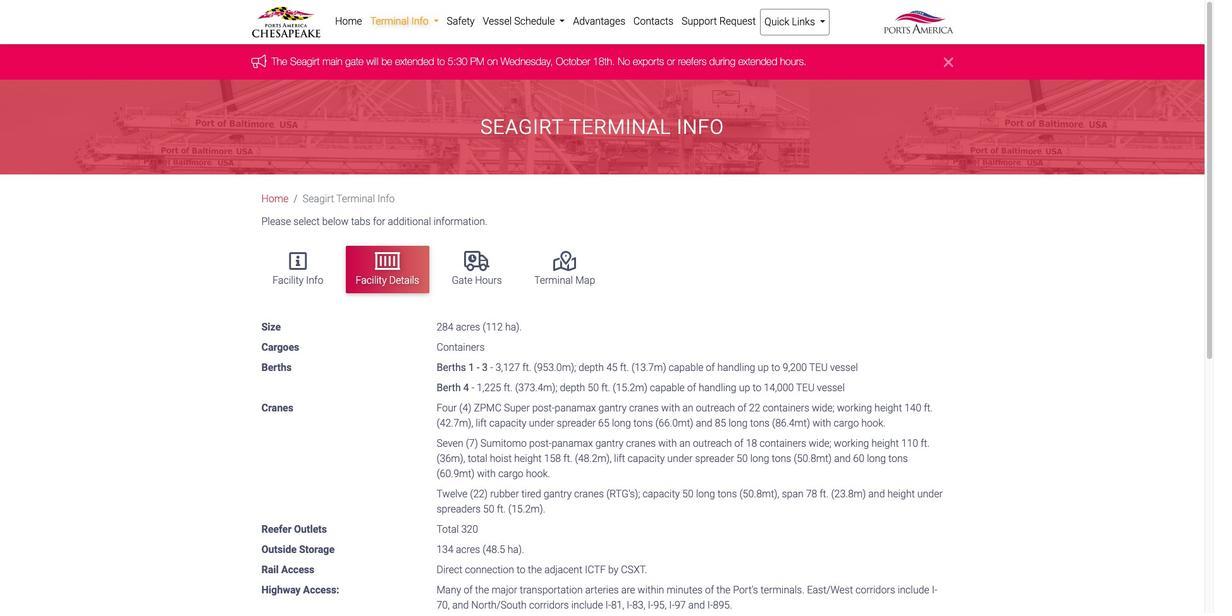 Task type: describe. For each thing, give the bounding box(es) containing it.
with up (66.0mt)
[[661, 402, 680, 414]]

outside storage
[[262, 544, 335, 556]]

1 horizontal spatial include
[[898, 584, 930, 596]]

seagirt inside alert
[[290, 56, 320, 67]]

facility info link
[[263, 246, 334, 293]]

to left 9,200
[[771, 361, 780, 374]]

cranes
[[262, 402, 293, 414]]

terminal info
[[370, 15, 431, 27]]

ft. right 3,127
[[523, 361, 532, 374]]

height left the 110
[[872, 437, 899, 449]]

tons left (66.0mt)
[[634, 417, 653, 429]]

zpmc
[[474, 402, 502, 414]]

height inside twelve (22) rubber tired gantry cranes (rtg's); capacity 50 long tons (50.8mt), span 78 ft. (23.8m) and height under spreaders 50 ft. (15.2m).
[[888, 488, 915, 500]]

twelve (22) rubber tired gantry cranes (rtg's); capacity 50 long tons (50.8mt), span 78 ft. (23.8m) and height under spreaders 50 ft. (15.2m).
[[437, 488, 943, 515]]

5:30
[[448, 56, 468, 67]]

post- inside seven (7) sumitomo post-panamax gantry cranes with an outreach of 18 containers wide; working height 110 ft. (36m), total hoist height 158 ft. (48.2m), lift capacity under spreader 50 long tons (50.8mt) and 60 long tons (60.9mt) with cargo hook.
[[529, 437, 552, 449]]

links
[[792, 16, 815, 28]]

lift inside seven (7) sumitomo post-panamax gantry cranes with an outreach of 18 containers wide; working height 110 ft. (36m), total hoist height 158 ft. (48.2m), lift capacity under spreader 50 long tons (50.8mt) and 60 long tons (60.9mt) with cargo hook.
[[614, 453, 625, 465]]

minutes
[[667, 584, 703, 596]]

and inside four (4) zpmc super post-panamax gantry cranes with an outreach of 22 containers wide; working height 140 ft. (42.7m), lift capacity under spreader 65 long tons (66.0mt) and 85 long tons (86.4mt) with cargo hook.
[[696, 417, 713, 429]]

cranes inside twelve (22) rubber tired gantry cranes (rtg's); capacity 50 long tons (50.8mt), span 78 ft. (23.8m) and height under spreaders 50 ft. (15.2m).
[[574, 488, 604, 500]]

50 left (15.2m)
[[588, 382, 599, 394]]

access
[[281, 564, 315, 576]]

highway
[[262, 584, 301, 596]]

ha). for 134 acres (48.5 ha).
[[508, 544, 524, 556]]

capacity inside seven (7) sumitomo post-panamax gantry cranes with an outreach of 18 containers wide; working height 110 ft. (36m), total hoist height 158 ft. (48.2m), lift capacity under spreader 50 long tons (50.8mt) and 60 long tons (60.9mt) with cargo hook.
[[628, 453, 665, 465]]

0 vertical spatial teu
[[809, 361, 828, 374]]

highway access:
[[262, 584, 339, 596]]

1 vertical spatial capable
[[650, 382, 685, 394]]

total 320
[[437, 523, 478, 535]]

45
[[606, 361, 618, 374]]

acres for 134
[[456, 544, 480, 556]]

access:
[[303, 584, 339, 596]]

9,200
[[783, 361, 807, 374]]

under inside four (4) zpmc super post-panamax gantry cranes with an outreach of 22 containers wide; working height 140 ft. (42.7m), lift capacity under spreader 65 long tons (66.0mt) and 85 long tons (86.4mt) with cargo hook.
[[529, 417, 554, 429]]

cranes inside four (4) zpmc super post-panamax gantry cranes with an outreach of 22 containers wide; working height 140 ft. (42.7m), lift capacity under spreader 65 long tons (66.0mt) and 85 long tons (86.4mt) with cargo hook.
[[629, 402, 659, 414]]

(50.8mt)
[[794, 453, 832, 465]]

main
[[323, 56, 343, 67]]

please select below tabs for additional information.
[[262, 216, 487, 228]]

wide; inside seven (7) sumitomo post-panamax gantry cranes with an outreach of 18 containers wide; working height 110 ft. (36m), total hoist height 158 ft. (48.2m), lift capacity under spreader 50 long tons (50.8mt) and 60 long tons (60.9mt) with cargo hook.
[[809, 437, 832, 449]]

50 down seven (7) sumitomo post-panamax gantry cranes with an outreach of 18 containers wide; working height 110 ft. (36m), total hoist height 158 ft. (48.2m), lift capacity under spreader 50 long tons (50.8mt) and 60 long tons (60.9mt) with cargo hook. at bottom
[[682, 488, 694, 500]]

with right (86.4mt)
[[813, 417, 831, 429]]

outside
[[262, 544, 297, 556]]

select
[[293, 216, 320, 228]]

ft. down rubber
[[497, 503, 506, 515]]

of inside four (4) zpmc super post-panamax gantry cranes with an outreach of 22 containers wide; working height 140 ft. (42.7m), lift capacity under spreader 65 long tons (66.0mt) and 85 long tons (86.4mt) with cargo hook.
[[738, 402, 747, 414]]

ft. down 45
[[601, 382, 610, 394]]

tons down 22
[[750, 417, 770, 429]]

outlets
[[294, 523, 327, 535]]

wednesday,
[[501, 56, 553, 67]]

1 horizontal spatial seagirt terminal info
[[481, 115, 724, 139]]

quick
[[765, 16, 790, 28]]

0 horizontal spatial seagirt terminal info
[[303, 193, 395, 205]]

tons inside twelve (22) rubber tired gantry cranes (rtg's); capacity 50 long tons (50.8mt), span 78 ft. (23.8m) and height under spreaders 50 ft. (15.2m).
[[718, 488, 737, 500]]

(86.4mt)
[[772, 417, 810, 429]]

under inside seven (7) sumitomo post-panamax gantry cranes with an outreach of 18 containers wide; working height 110 ft. (36m), total hoist height 158 ft. (48.2m), lift capacity under spreader 50 long tons (50.8mt) and 60 long tons (60.9mt) with cargo hook.
[[667, 453, 693, 465]]

facility for facility info
[[273, 274, 304, 286]]

cargo inside seven (7) sumitomo post-panamax gantry cranes with an outreach of 18 containers wide; working height 110 ft. (36m), total hoist height 158 ft. (48.2m), lift capacity under spreader 50 long tons (50.8mt) and 60 long tons (60.9mt) with cargo hook.
[[498, 468, 524, 480]]

advantages link
[[569, 9, 630, 34]]

(23.8m)
[[831, 488, 866, 500]]

2 horizontal spatial the
[[717, 584, 731, 596]]

1 vertical spatial corridors
[[529, 599, 569, 611]]

(50.8mt),
[[740, 488, 780, 500]]

capacity inside four (4) zpmc super post-panamax gantry cranes with an outreach of 22 containers wide; working height 140 ft. (42.7m), lift capacity under spreader 65 long tons (66.0mt) and 85 long tons (86.4mt) with cargo hook.
[[489, 417, 527, 429]]

berth
[[437, 382, 461, 394]]

70,
[[437, 599, 450, 611]]

60
[[853, 453, 865, 465]]

berths 1 - 3 - 3,127 ft. (953.0m); depth 45 ft. (13.7m) capable of handling up to 9,200 teu vessel
[[437, 361, 858, 374]]

schedule
[[514, 15, 555, 27]]

pm
[[470, 56, 484, 67]]

110
[[902, 437, 918, 449]]

95,
[[654, 599, 667, 611]]

additional
[[388, 216, 431, 228]]

(4)
[[459, 402, 472, 414]]

(15.2m)
[[613, 382, 648, 394]]

tab list containing facility info
[[256, 240, 953, 300]]

four
[[437, 402, 457, 414]]

2 horizontal spatial -
[[490, 361, 493, 374]]

1 vertical spatial depth
[[560, 382, 585, 394]]

north/south
[[471, 599, 527, 611]]

gate
[[345, 56, 364, 67]]

to up 22
[[753, 382, 762, 394]]

(36m),
[[437, 453, 465, 465]]

0 vertical spatial depth
[[579, 361, 604, 374]]

1 extended from the left
[[395, 56, 434, 67]]

1 vertical spatial teu
[[796, 382, 815, 394]]

spreader inside seven (7) sumitomo post-panamax gantry cranes with an outreach of 18 containers wide; working height 110 ft. (36m), total hoist height 158 ft. (48.2m), lift capacity under spreader 50 long tons (50.8mt) and 60 long tons (60.9mt) with cargo hook.
[[695, 453, 734, 465]]

3
[[482, 361, 488, 374]]

(60.9mt)
[[437, 468, 475, 480]]

(13.7m)
[[632, 361, 666, 374]]

cranes inside seven (7) sumitomo post-panamax gantry cranes with an outreach of 18 containers wide; working height 110 ft. (36m), total hoist height 158 ft. (48.2m), lift capacity under spreader 50 long tons (50.8mt) and 60 long tons (60.9mt) with cargo hook.
[[626, 437, 656, 449]]

1 vertical spatial up
[[739, 382, 750, 394]]

- for 1,225
[[472, 382, 474, 394]]

long down 18 at the bottom right of page
[[750, 453, 769, 465]]

long right '65'
[[612, 417, 631, 429]]

cargo inside four (4) zpmc super post-panamax gantry cranes with an outreach of 22 containers wide; working height 140 ft. (42.7m), lift capacity under spreader 65 long tons (66.0mt) and 85 long tons (86.4mt) with cargo hook.
[[834, 417, 859, 429]]

and right the 70,
[[452, 599, 469, 611]]

65
[[598, 417, 610, 429]]

working inside four (4) zpmc super post-panamax gantry cranes with an outreach of 22 containers wide; working height 140 ft. (42.7m), lift capacity under spreader 65 long tons (66.0mt) and 85 long tons (86.4mt) with cargo hook.
[[837, 402, 872, 414]]

gantry inside twelve (22) rubber tired gantry cranes (rtg's); capacity 50 long tons (50.8mt), span 78 ft. (23.8m) and height under spreaders 50 ft. (15.2m).
[[544, 488, 572, 500]]

below
[[322, 216, 349, 228]]

0 vertical spatial vessel
[[830, 361, 858, 374]]

320
[[461, 523, 478, 535]]

ft. right '158'
[[564, 453, 573, 465]]

rubber
[[490, 488, 519, 500]]

hours.
[[780, 56, 807, 67]]

1 vertical spatial vessel
[[817, 382, 845, 394]]

long right the 85
[[729, 417, 748, 429]]

rail access
[[262, 564, 315, 576]]

terminal map
[[534, 274, 595, 286]]

1 horizontal spatial home link
[[331, 9, 366, 34]]

facility details
[[356, 274, 419, 286]]

50 down (22)
[[483, 503, 494, 515]]

the
[[272, 56, 287, 67]]

and right 97
[[688, 599, 705, 611]]

information.
[[434, 216, 487, 228]]

134
[[437, 544, 454, 556]]

ft. right the 110
[[921, 437, 930, 449]]

seven
[[437, 437, 463, 449]]

reefers
[[678, 56, 707, 67]]

0 horizontal spatial the
[[475, 584, 489, 596]]

height inside four (4) zpmc super post-panamax gantry cranes with an outreach of 22 containers wide; working height 140 ft. (42.7m), lift capacity under spreader 65 long tons (66.0mt) and 85 long tons (86.4mt) with cargo hook.
[[875, 402, 902, 414]]

and inside twelve (22) rubber tired gantry cranes (rtg's); capacity 50 long tons (50.8mt), span 78 ft. (23.8m) and height under spreaders 50 ft. (15.2m).
[[869, 488, 885, 500]]

during
[[709, 56, 736, 67]]

capacity inside twelve (22) rubber tired gantry cranes (rtg's); capacity 50 long tons (50.8mt), span 78 ft. (23.8m) and height under spreaders 50 ft. (15.2m).
[[643, 488, 680, 500]]

3,127
[[496, 361, 520, 374]]

to inside alert
[[437, 56, 445, 67]]

(373.4m);
[[515, 382, 558, 394]]

twelve
[[437, 488, 468, 500]]

ft. right 45
[[620, 361, 629, 374]]

cargoes
[[262, 341, 299, 353]]

connection
[[465, 564, 514, 576]]

direct connection to the adjacent ictf by csxt.
[[437, 564, 647, 576]]

with down (66.0mt)
[[658, 437, 677, 449]]

0 vertical spatial corridors
[[856, 584, 895, 596]]

containers
[[437, 341, 485, 353]]

gate hours
[[452, 274, 502, 286]]

facility info
[[273, 274, 323, 286]]

85
[[715, 417, 726, 429]]

hoist
[[490, 453, 512, 465]]



Task type: locate. For each thing, give the bounding box(es) containing it.
seven (7) sumitomo post-panamax gantry cranes with an outreach of 18 containers wide; working height 110 ft. (36m), total hoist height 158 ft. (48.2m), lift capacity under spreader 50 long tons (50.8mt) and 60 long tons (60.9mt) with cargo hook.
[[437, 437, 930, 480]]

size
[[262, 321, 281, 333]]

height left '158'
[[514, 453, 542, 465]]

1 vertical spatial wide;
[[809, 437, 832, 449]]

wide; inside four (4) zpmc super post-panamax gantry cranes with an outreach of 22 containers wide; working height 140 ft. (42.7m), lift capacity under spreader 65 long tons (66.0mt) and 85 long tons (86.4mt) with cargo hook.
[[812, 402, 835, 414]]

outreach inside seven (7) sumitomo post-panamax gantry cranes with an outreach of 18 containers wide; working height 110 ft. (36m), total hoist height 158 ft. (48.2m), lift capacity under spreader 50 long tons (50.8mt) and 60 long tons (60.9mt) with cargo hook.
[[693, 437, 732, 449]]

ft. right 140
[[924, 402, 933, 414]]

vessel
[[830, 361, 858, 374], [817, 382, 845, 394]]

cargo up 60
[[834, 417, 859, 429]]

post- inside four (4) zpmc super post-panamax gantry cranes with an outreach of 22 containers wide; working height 140 ft. (42.7m), lift capacity under spreader 65 long tons (66.0mt) and 85 long tons (86.4mt) with cargo hook.
[[532, 402, 555, 414]]

2 vertical spatial seagirt
[[303, 193, 334, 205]]

cranes left the (rtg's);
[[574, 488, 604, 500]]

1 vertical spatial gantry
[[596, 437, 624, 449]]

gantry inside four (4) zpmc super post-panamax gantry cranes with an outreach of 22 containers wide; working height 140 ft. (42.7m), lift capacity under spreader 65 long tons (66.0mt) and 85 long tons (86.4mt) with cargo hook.
[[599, 402, 627, 414]]

(48.5
[[483, 544, 505, 556]]

ft. right 1,225
[[504, 382, 513, 394]]

tons left (50.8mt),
[[718, 488, 737, 500]]

ft. inside four (4) zpmc super post-panamax gantry cranes with an outreach of 22 containers wide; working height 140 ft. (42.7m), lift capacity under spreader 65 long tons (66.0mt) and 85 long tons (86.4mt) with cargo hook.
[[924, 402, 933, 414]]

the seagirt main gate will be extended to 5:30 pm on wednesday, october 18th.  no exports or reefers during extended hours.
[[272, 56, 807, 67]]

gantry right the tired
[[544, 488, 572, 500]]

gantry
[[599, 402, 627, 414], [596, 437, 624, 449], [544, 488, 572, 500]]

the seagirt main gate will be extended to 5:30 pm on wednesday, october 18th.  no exports or reefers during extended hours. alert
[[0, 45, 1205, 80]]

containers inside four (4) zpmc super post-panamax gantry cranes with an outreach of 22 containers wide; working height 140 ft. (42.7m), lift capacity under spreader 65 long tons (66.0mt) and 85 long tons (86.4mt) with cargo hook.
[[763, 402, 810, 414]]

0 vertical spatial cranes
[[629, 402, 659, 414]]

acres up the containers at the bottom of page
[[456, 321, 480, 333]]

vessel right 9,200
[[830, 361, 858, 374]]

facility up size
[[273, 274, 304, 286]]

containers
[[763, 402, 810, 414], [760, 437, 806, 449]]

capacity down super
[[489, 417, 527, 429]]

0 vertical spatial wide;
[[812, 402, 835, 414]]

0 horizontal spatial spreader
[[557, 417, 596, 429]]

and inside seven (7) sumitomo post-panamax gantry cranes with an outreach of 18 containers wide; working height 110 ft. (36m), total hoist height 158 ft. (48.2m), lift capacity under spreader 50 long tons (50.8mt) and 60 long tons (60.9mt) with cargo hook.
[[834, 453, 851, 465]]

1 horizontal spatial corridors
[[856, 584, 895, 596]]

depth
[[579, 361, 604, 374], [560, 382, 585, 394]]

0 vertical spatial outreach
[[696, 402, 735, 414]]

arteries
[[585, 584, 619, 596]]

0 vertical spatial hook.
[[862, 417, 886, 429]]

berths left 1
[[437, 361, 466, 374]]

october
[[556, 56, 590, 67]]

2 berths from the left
[[437, 361, 466, 374]]

acres for 284
[[456, 321, 480, 333]]

under down the 110
[[918, 488, 943, 500]]

corridors down transportation
[[529, 599, 569, 611]]

0 vertical spatial capacity
[[489, 417, 527, 429]]

0 horizontal spatial corridors
[[529, 599, 569, 611]]

handling up the 85
[[699, 382, 737, 394]]

50 inside seven (7) sumitomo post-panamax gantry cranes with an outreach of 18 containers wide; working height 110 ft. (36m), total hoist height 158 ft. (48.2m), lift capacity under spreader 50 long tons (50.8mt) and 60 long tons (60.9mt) with cargo hook.
[[737, 453, 748, 465]]

1 horizontal spatial the
[[528, 564, 542, 576]]

for
[[373, 216, 385, 228]]

- right 4
[[472, 382, 474, 394]]

info
[[411, 15, 429, 27], [677, 115, 724, 139], [378, 193, 395, 205], [306, 274, 323, 286]]

no
[[618, 56, 630, 67]]

facility left details
[[356, 274, 387, 286]]

the up transportation
[[528, 564, 542, 576]]

- left 3
[[477, 361, 480, 374]]

be
[[381, 56, 392, 67]]

span
[[782, 488, 804, 500]]

outreach up the 85
[[696, 402, 735, 414]]

1 vertical spatial home link
[[262, 193, 289, 205]]

and left the 85
[[696, 417, 713, 429]]

spreader inside four (4) zpmc super post-panamax gantry cranes with an outreach of 22 containers wide; working height 140 ft. (42.7m), lift capacity under spreader 65 long tons (66.0mt) and 85 long tons (86.4mt) with cargo hook.
[[557, 417, 596, 429]]

the seagirt main gate will be extended to 5:30 pm on wednesday, october 18th.  no exports or reefers during extended hours. link
[[272, 56, 807, 67]]

hook. down '158'
[[526, 468, 550, 480]]

(42.7m),
[[437, 417, 473, 429]]

- for 3
[[477, 361, 480, 374]]

284 acres (112 ha).
[[437, 321, 522, 333]]

vessel
[[483, 15, 512, 27]]

an down (66.0mt)
[[680, 437, 690, 449]]

0 vertical spatial containers
[[763, 402, 810, 414]]

0 vertical spatial panamax
[[555, 402, 596, 414]]

teu down 9,200
[[796, 382, 815, 394]]

1 horizontal spatial -
[[477, 361, 480, 374]]

1 vertical spatial hook.
[[526, 468, 550, 480]]

depth down the (953.0m);
[[560, 382, 585, 394]]

will
[[366, 56, 379, 67]]

direct
[[437, 564, 463, 576]]

map
[[576, 274, 595, 286]]

of
[[706, 361, 715, 374], [687, 382, 696, 394], [738, 402, 747, 414], [735, 437, 744, 449], [464, 584, 473, 596], [705, 584, 714, 596]]

0 vertical spatial acres
[[456, 321, 480, 333]]

0 vertical spatial include
[[898, 584, 930, 596]]

1 vertical spatial lift
[[614, 453, 625, 465]]

1 vertical spatial seagirt
[[481, 115, 564, 139]]

1 facility from the left
[[273, 274, 304, 286]]

containers up (86.4mt)
[[763, 402, 810, 414]]

major
[[492, 584, 517, 596]]

many
[[437, 584, 461, 596]]

0 vertical spatial post-
[[532, 402, 555, 414]]

capacity up the (rtg's);
[[628, 453, 665, 465]]

0 horizontal spatial cargo
[[498, 468, 524, 480]]

and right (23.8m)
[[869, 488, 885, 500]]

1 horizontal spatial home
[[335, 15, 362, 27]]

1 vertical spatial cargo
[[498, 468, 524, 480]]

0 vertical spatial seagirt terminal info
[[481, 115, 724, 139]]

gantry inside seven (7) sumitomo post-panamax gantry cranes with an outreach of 18 containers wide; working height 110 ft. (36m), total hoist height 158 ft. (48.2m), lift capacity under spreader 50 long tons (50.8mt) and 60 long tons (60.9mt) with cargo hook.
[[596, 437, 624, 449]]

panamax inside seven (7) sumitomo post-panamax gantry cranes with an outreach of 18 containers wide; working height 110 ft. (36m), total hoist height 158 ft. (48.2m), lift capacity under spreader 50 long tons (50.8mt) and 60 long tons (60.9mt) with cargo hook.
[[552, 437, 593, 449]]

0 horizontal spatial home
[[262, 193, 289, 205]]

ha).
[[505, 321, 522, 333], [508, 544, 524, 556]]

1 vertical spatial working
[[834, 437, 869, 449]]

safety link
[[443, 9, 479, 34]]

adjacent
[[544, 564, 583, 576]]

0 vertical spatial handling
[[718, 361, 755, 374]]

total
[[468, 453, 488, 465]]

quick links link
[[760, 9, 830, 35]]

lift
[[476, 417, 487, 429], [614, 453, 625, 465]]

long inside twelve (22) rubber tired gantry cranes (rtg's); capacity 50 long tons (50.8mt), span 78 ft. (23.8m) and height under spreaders 50 ft. (15.2m).
[[696, 488, 715, 500]]

home up please
[[262, 193, 289, 205]]

reefer
[[262, 523, 292, 535]]

panamax down (373.4m);
[[555, 402, 596, 414]]

exports
[[633, 56, 664, 67]]

2 acres from the top
[[456, 544, 480, 556]]

0 horizontal spatial lift
[[476, 417, 487, 429]]

post- up '158'
[[529, 437, 552, 449]]

berths for berths 1 - 3 - 3,127 ft. (953.0m); depth 45 ft. (13.7m) capable of handling up to 9,200 teu vessel
[[437, 361, 466, 374]]

facility for facility details
[[356, 274, 387, 286]]

facility details link
[[346, 246, 430, 293]]

tab list
[[256, 240, 953, 300]]

1 vertical spatial ha).
[[508, 544, 524, 556]]

97
[[675, 599, 686, 611]]

0 vertical spatial home link
[[331, 9, 366, 34]]

(15.2m).
[[508, 503, 546, 515]]

an inside four (4) zpmc super post-panamax gantry cranes with an outreach of 22 containers wide; working height 140 ft. (42.7m), lift capacity under spreader 65 long tons (66.0mt) and 85 long tons (86.4mt) with cargo hook.
[[683, 402, 694, 414]]

within
[[638, 584, 664, 596]]

1 vertical spatial seagirt terminal info
[[303, 193, 395, 205]]

1 vertical spatial post-
[[529, 437, 552, 449]]

1 horizontal spatial spreader
[[695, 453, 734, 465]]

and left 60
[[834, 453, 851, 465]]

hook.
[[862, 417, 886, 429], [526, 468, 550, 480]]

0 vertical spatial home
[[335, 15, 362, 27]]

158
[[544, 453, 561, 465]]

1 vertical spatial handling
[[699, 382, 737, 394]]

ha). right "(112"
[[505, 321, 522, 333]]

1 vertical spatial containers
[[760, 437, 806, 449]]

tired
[[522, 488, 541, 500]]

2 vertical spatial under
[[918, 488, 943, 500]]

depth left 45
[[579, 361, 604, 374]]

2 extended from the left
[[738, 56, 777, 67]]

1 horizontal spatial cargo
[[834, 417, 859, 429]]

an inside seven (7) sumitomo post-panamax gantry cranes with an outreach of 18 containers wide; working height 110 ft. (36m), total hoist height 158 ft. (48.2m), lift capacity under spreader 50 long tons (50.8mt) and 60 long tons (60.9mt) with cargo hook.
[[680, 437, 690, 449]]

1 vertical spatial cranes
[[626, 437, 656, 449]]

working inside seven (7) sumitomo post-panamax gantry cranes with an outreach of 18 containers wide; working height 110 ft. (36m), total hoist height 158 ft. (48.2m), lift capacity under spreader 50 long tons (50.8mt) and 60 long tons (60.9mt) with cargo hook.
[[834, 437, 869, 449]]

storage
[[299, 544, 335, 556]]

height left 140
[[875, 402, 902, 414]]

1 vertical spatial include
[[571, 599, 603, 611]]

post- down (373.4m);
[[532, 402, 555, 414]]

outreach inside four (4) zpmc super post-panamax gantry cranes with an outreach of 22 containers wide; working height 140 ft. (42.7m), lift capacity under spreader 65 long tons (66.0mt) and 85 long tons (86.4mt) with cargo hook.
[[696, 402, 735, 414]]

or
[[667, 56, 675, 67]]

0 horizontal spatial berths
[[262, 361, 292, 374]]

ha). right (48.5 on the bottom left
[[508, 544, 524, 556]]

panamax inside four (4) zpmc super post-panamax gantry cranes with an outreach of 22 containers wide; working height 140 ft. (42.7m), lift capacity under spreader 65 long tons (66.0mt) and 85 long tons (86.4mt) with cargo hook.
[[555, 402, 596, 414]]

tons down the 110
[[889, 453, 908, 465]]

an up (66.0mt)
[[683, 402, 694, 414]]

1 vertical spatial acres
[[456, 544, 480, 556]]

long down seven (7) sumitomo post-panamax gantry cranes with an outreach of 18 containers wide; working height 110 ft. (36m), total hoist height 158 ft. (48.2m), lift capacity under spreader 50 long tons (50.8mt) and 60 long tons (60.9mt) with cargo hook. at bottom
[[696, 488, 715, 500]]

east/west
[[807, 584, 853, 596]]

0 horizontal spatial facility
[[273, 274, 304, 286]]

of inside seven (7) sumitomo post-panamax gantry cranes with an outreach of 18 containers wide; working height 110 ft. (36m), total hoist height 158 ft. (48.2m), lift capacity under spreader 50 long tons (50.8mt) and 60 long tons (60.9mt) with cargo hook.
[[735, 437, 744, 449]]

with
[[661, 402, 680, 414], [813, 417, 831, 429], [658, 437, 677, 449], [477, 468, 496, 480]]

under down (66.0mt)
[[667, 453, 693, 465]]

0 horizontal spatial up
[[739, 382, 750, 394]]

(7)
[[466, 437, 478, 449]]

2 facility from the left
[[356, 274, 387, 286]]

2 vertical spatial capacity
[[643, 488, 680, 500]]

0 vertical spatial ha).
[[505, 321, 522, 333]]

18th.
[[593, 56, 615, 67]]

0 vertical spatial up
[[758, 361, 769, 374]]

vessel right 14,000
[[817, 382, 845, 394]]

(66.0mt)
[[656, 417, 694, 429]]

0 vertical spatial under
[[529, 417, 554, 429]]

on
[[487, 56, 498, 67]]

support request
[[682, 15, 756, 27]]

ft. right the 78
[[820, 488, 829, 500]]

gantry up '65'
[[599, 402, 627, 414]]

berths for berths
[[262, 361, 292, 374]]

outreach down the 85
[[693, 437, 732, 449]]

(rtg's);
[[607, 488, 640, 500]]

gate hours link
[[442, 246, 512, 293]]

0 vertical spatial working
[[837, 402, 872, 414]]

capacity right the (rtg's);
[[643, 488, 680, 500]]

2 vertical spatial cranes
[[574, 488, 604, 500]]

safety
[[447, 15, 475, 27]]

1 vertical spatial outreach
[[693, 437, 732, 449]]

0 vertical spatial spreader
[[557, 417, 596, 429]]

teu
[[809, 361, 828, 374], [796, 382, 815, 394]]

acres
[[456, 321, 480, 333], [456, 544, 480, 556]]

under down super
[[529, 417, 554, 429]]

lift right (48.2m),
[[614, 453, 625, 465]]

22
[[749, 402, 760, 414]]

the up 895.​ at the bottom right of the page
[[717, 584, 731, 596]]

284
[[437, 321, 454, 333]]

1 horizontal spatial lift
[[614, 453, 625, 465]]

acres down 320 at the left bottom of the page
[[456, 544, 480, 556]]

spreader down the 85
[[695, 453, 734, 465]]

gantry down '65'
[[596, 437, 624, 449]]

0 vertical spatial cargo
[[834, 417, 859, 429]]

1 vertical spatial an
[[680, 437, 690, 449]]

height down the 110
[[888, 488, 915, 500]]

tons left (50.8mt)
[[772, 453, 791, 465]]

1 vertical spatial spreader
[[695, 453, 734, 465]]

terminals.
[[761, 584, 805, 596]]

extended right be
[[395, 56, 434, 67]]

many of the major transportation arteries are within minutes of the port's terminals. east/west corridors include i- 70, and north/south corridors include i-81, i-83, i-95, i-97 and i-895.​
[[437, 584, 938, 611]]

capable right (13.7m)
[[669, 361, 704, 374]]

port's
[[733, 584, 758, 596]]

ha). for 284 acres (112 ha).
[[505, 321, 522, 333]]

berth 4 - 1,225 ft. (373.4m); depth 50 ft. (15.2m) capable of handling up to 14,000 teu vessel
[[437, 382, 845, 394]]

corridors right the "east/west"
[[856, 584, 895, 596]]

facility
[[273, 274, 304, 286], [356, 274, 387, 286]]

1 vertical spatial capacity
[[628, 453, 665, 465]]

extended right during
[[738, 56, 777, 67]]

the down connection
[[475, 584, 489, 596]]

0 horizontal spatial -
[[472, 382, 474, 394]]

home link up please
[[262, 193, 289, 205]]

cargo down hoist
[[498, 468, 524, 480]]

0 horizontal spatial home link
[[262, 193, 289, 205]]

under inside twelve (22) rubber tired gantry cranes (rtg's); capacity 50 long tons (50.8mt), span 78 ft. (23.8m) and height under spreaders 50 ft. (15.2m).
[[918, 488, 943, 500]]

handling up 22
[[718, 361, 755, 374]]

quick links
[[765, 16, 818, 28]]

0 horizontal spatial hook.
[[526, 468, 550, 480]]

0 vertical spatial an
[[683, 402, 694, 414]]

up up 14,000
[[758, 361, 769, 374]]

0 vertical spatial lift
[[476, 417, 487, 429]]

request
[[720, 15, 756, 27]]

containers inside seven (7) sumitomo post-panamax gantry cranes with an outreach of 18 containers wide; working height 110 ft. (36m), total hoist height 158 ft. (48.2m), lift capacity under spreader 50 long tons (50.8mt) and 60 long tons (60.9mt) with cargo hook.
[[760, 437, 806, 449]]

hook. inside four (4) zpmc super post-panamax gantry cranes with an outreach of 22 containers wide; working height 140 ft. (42.7m), lift capacity under spreader 65 long tons (66.0mt) and 85 long tons (86.4mt) with cargo hook.
[[862, 417, 886, 429]]

to up major
[[517, 564, 526, 576]]

up up 22
[[739, 382, 750, 394]]

terminal info link
[[366, 9, 443, 34]]

bullhorn image
[[251, 54, 272, 68]]

1 acres from the top
[[456, 321, 480, 333]]

2 horizontal spatial under
[[918, 488, 943, 500]]

please
[[262, 216, 291, 228]]

home link up gate
[[331, 9, 366, 34]]

1 vertical spatial under
[[667, 453, 693, 465]]

an
[[683, 402, 694, 414], [680, 437, 690, 449]]

0 horizontal spatial include
[[571, 599, 603, 611]]

vessel schedule
[[483, 15, 557, 27]]

lift inside four (4) zpmc super post-panamax gantry cranes with an outreach of 22 containers wide; working height 140 ft. (42.7m), lift capacity under spreader 65 long tons (66.0mt) and 85 long tons (86.4mt) with cargo hook.
[[476, 417, 487, 429]]

0 horizontal spatial under
[[529, 417, 554, 429]]

1 horizontal spatial hook.
[[862, 417, 886, 429]]

long
[[612, 417, 631, 429], [729, 417, 748, 429], [750, 453, 769, 465], [867, 453, 886, 465], [696, 488, 715, 500]]

to
[[437, 56, 445, 67], [771, 361, 780, 374], [753, 382, 762, 394], [517, 564, 526, 576]]

0 vertical spatial seagirt
[[290, 56, 320, 67]]

rail
[[262, 564, 279, 576]]

lift down zpmc
[[476, 417, 487, 429]]

to left 5:30
[[437, 56, 445, 67]]

csxt.
[[621, 564, 647, 576]]

0 vertical spatial capable
[[669, 361, 704, 374]]

0 horizontal spatial extended
[[395, 56, 434, 67]]

long right 60
[[867, 453, 886, 465]]

18
[[746, 437, 757, 449]]

(22)
[[470, 488, 488, 500]]

by
[[608, 564, 619, 576]]

terminal map link
[[524, 246, 605, 293]]

sumitomo
[[481, 437, 527, 449]]

capable down (13.7m)
[[650, 382, 685, 394]]

14,000
[[764, 382, 794, 394]]

hook. up 60
[[862, 417, 886, 429]]

close image
[[944, 55, 953, 70]]

0 vertical spatial gantry
[[599, 402, 627, 414]]

1,225
[[477, 382, 501, 394]]

details
[[389, 274, 419, 286]]

hook. inside seven (7) sumitomo post-panamax gantry cranes with an outreach of 18 containers wide; working height 110 ft. (36m), total hoist height 158 ft. (48.2m), lift capacity under spreader 50 long tons (50.8mt) and 60 long tons (60.9mt) with cargo hook.
[[526, 468, 550, 480]]

containers down (86.4mt)
[[760, 437, 806, 449]]

1 horizontal spatial facility
[[356, 274, 387, 286]]

berths down cargoes
[[262, 361, 292, 374]]

advantages
[[573, 15, 626, 27]]

1 vertical spatial panamax
[[552, 437, 593, 449]]

1 horizontal spatial up
[[758, 361, 769, 374]]

1 horizontal spatial extended
[[738, 56, 777, 67]]

1 vertical spatial home
[[262, 193, 289, 205]]

teu right 9,200
[[809, 361, 828, 374]]

spreader left '65'
[[557, 417, 596, 429]]

home up gate
[[335, 15, 362, 27]]

50 down 18 at the bottom right of page
[[737, 453, 748, 465]]

outreach
[[696, 402, 735, 414], [693, 437, 732, 449]]

2 vertical spatial gantry
[[544, 488, 572, 500]]

1 horizontal spatial berths
[[437, 361, 466, 374]]

with down total
[[477, 468, 496, 480]]

1 berths from the left
[[262, 361, 292, 374]]

berths
[[262, 361, 292, 374], [437, 361, 466, 374]]

cranes down the berth 4 - 1,225 ft. (373.4m); depth 50 ft. (15.2m) capable of handling up to 14,000 teu vessel
[[629, 402, 659, 414]]

1 horizontal spatial under
[[667, 453, 693, 465]]



Task type: vqa. For each thing, say whether or not it's contained in the screenshot.
Availability corresponding to Container Availability
no



